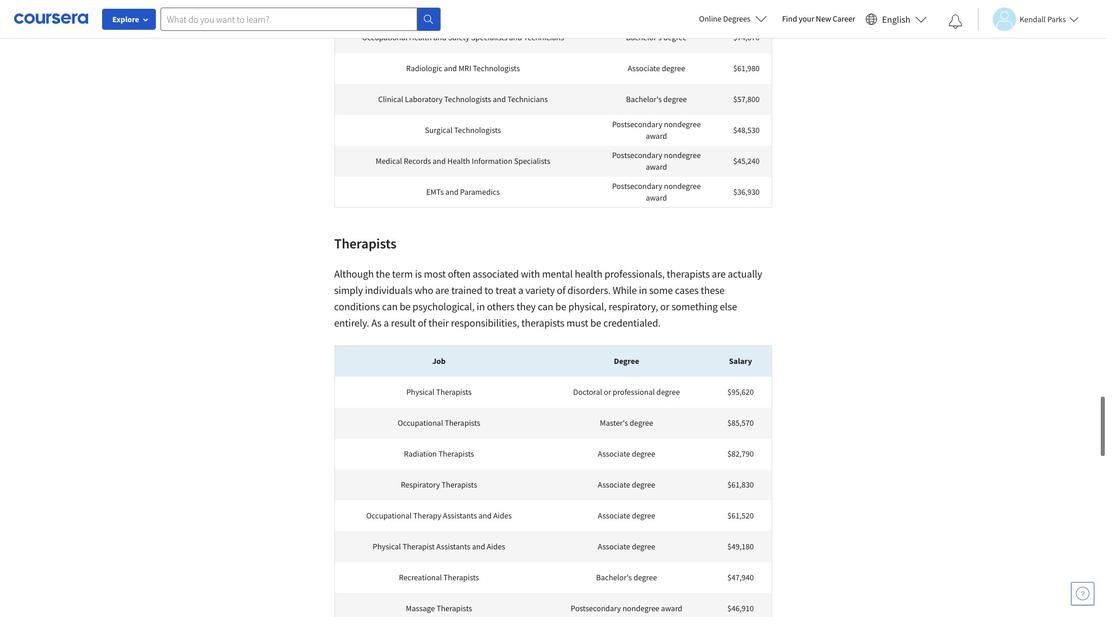 Task type: locate. For each thing, give the bounding box(es) containing it.
specialists
[[471, 32, 507, 42], [514, 155, 550, 166]]

occupational down sonographers
[[362, 32, 408, 42]]

as
[[371, 316, 382, 329]]

postsecondary for $48,530
[[612, 119, 662, 129]]

postsecondary
[[612, 119, 662, 129], [612, 149, 662, 160], [612, 180, 662, 191], [571, 603, 621, 613]]

1 horizontal spatial in
[[639, 283, 647, 297]]

0 horizontal spatial a
[[384, 316, 389, 329]]

term
[[392, 267, 413, 280]]

assistants right the therapy
[[443, 510, 477, 521]]

in left 'some'
[[639, 283, 647, 297]]

nondegree
[[664, 119, 701, 129], [664, 149, 701, 160], [664, 180, 701, 191], [623, 603, 660, 613]]

in
[[639, 283, 647, 297], [477, 299, 485, 313]]

award
[[646, 130, 667, 141], [646, 161, 667, 172], [646, 192, 667, 202], [661, 603, 683, 613]]

master's
[[600, 417, 628, 428]]

a right treat
[[518, 283, 523, 297]]

medical for medical sonographers and cardiovascular technologists and technicians
[[360, 0, 386, 5]]

1 horizontal spatial can
[[538, 299, 554, 313]]

can
[[382, 299, 398, 313], [538, 299, 554, 313]]

can down variety
[[538, 299, 554, 313]]

health up radiologic
[[409, 32, 432, 42]]

0 vertical spatial or
[[660, 299, 670, 313]]

responsibilities,
[[451, 316, 519, 329]]

a
[[518, 283, 523, 297], [384, 316, 389, 329]]

postsecondary for $46,910
[[571, 603, 621, 613]]

0 vertical spatial occupational
[[362, 32, 408, 42]]

show notifications image
[[949, 15, 963, 29]]

aides
[[493, 510, 512, 521], [487, 541, 505, 552]]

physical left the therapist
[[373, 541, 401, 552]]

1 vertical spatial are
[[435, 283, 449, 297]]

2 horizontal spatial be
[[591, 316, 601, 329]]

therapists down job
[[436, 386, 472, 397]]

a right as
[[384, 316, 389, 329]]

therapists down occupational therapists
[[439, 448, 474, 459]]

degree for $57,800
[[664, 93, 687, 104]]

occupational for occupational therapists
[[398, 417, 443, 428]]

1 horizontal spatial of
[[557, 283, 566, 297]]

None search field
[[161, 7, 441, 31]]

0 vertical spatial specialists
[[471, 32, 507, 42]]

0 vertical spatial therapists
[[667, 267, 710, 280]]

bachelor's degree
[[626, 93, 687, 104], [596, 572, 657, 583]]

specialists right information
[[514, 155, 550, 166]]

0 vertical spatial bachelor's
[[626, 93, 662, 104]]

postsecondary for $45,240
[[612, 149, 662, 160]]

$46,910
[[728, 603, 754, 613]]

1 vertical spatial in
[[477, 299, 485, 313]]

therapists up cases
[[667, 267, 710, 280]]

their
[[428, 316, 449, 329]]

$95,620
[[728, 386, 754, 397]]

nondegree for $45,240
[[664, 149, 701, 160]]

1 vertical spatial technicians
[[524, 32, 564, 42]]

or down 'some'
[[660, 299, 670, 313]]

0 vertical spatial a
[[518, 283, 523, 297]]

be down "physical,"
[[591, 316, 601, 329]]

therapists up radiation therapists
[[445, 417, 480, 428]]

1 vertical spatial assistants
[[436, 541, 471, 552]]

0 horizontal spatial can
[[382, 299, 398, 313]]

1 horizontal spatial physical
[[406, 386, 435, 397]]

$74,870
[[733, 32, 760, 42]]

technologists
[[505, 0, 552, 5], [473, 62, 520, 73], [444, 93, 491, 104], [454, 124, 501, 135]]

1 horizontal spatial are
[[712, 267, 726, 280]]

associated
[[473, 267, 519, 280]]

technologists inside medical sonographers and cardiovascular technologists and technicians
[[505, 0, 552, 5]]

0 horizontal spatial or
[[604, 386, 611, 397]]

therapists up "massage therapists"
[[444, 572, 479, 583]]

award for $45,240
[[646, 161, 667, 172]]

0 vertical spatial in
[[639, 283, 647, 297]]

massage therapists
[[406, 603, 472, 613]]

treat
[[496, 283, 516, 297]]

emts and paramedics
[[426, 186, 500, 197]]

therapists for occupational therapists
[[445, 417, 480, 428]]

are up psychological, at left
[[435, 283, 449, 297]]

0 horizontal spatial are
[[435, 283, 449, 297]]

result
[[391, 316, 416, 329]]

explore
[[112, 14, 139, 25]]

0 horizontal spatial be
[[400, 299, 411, 313]]

trained
[[451, 283, 483, 297]]

occupational up 'radiation'
[[398, 417, 443, 428]]

cardiovascular
[[452, 0, 503, 5]]

0 horizontal spatial of
[[418, 316, 426, 329]]

associate degree
[[628, 62, 685, 73], [598, 448, 655, 459], [598, 479, 655, 490], [598, 510, 655, 521], [598, 541, 655, 552]]

0 vertical spatial are
[[712, 267, 726, 280]]

2 vertical spatial technicians
[[508, 93, 548, 104]]

2 vertical spatial occupational
[[366, 510, 412, 521]]

0 vertical spatial assistants
[[443, 510, 477, 521]]

these
[[701, 283, 725, 297]]

they
[[517, 299, 536, 313]]

technicians inside medical sonographers and cardiovascular technologists and technicians
[[443, 6, 483, 17]]

1 vertical spatial bachelor's degree
[[596, 572, 657, 583]]

can down individuals
[[382, 299, 398, 313]]

associate for $61,980
[[628, 62, 660, 73]]

therapists for radiation therapists
[[439, 448, 474, 459]]

is
[[415, 267, 422, 280]]

occupational therapists
[[398, 417, 480, 428]]

associate degree for $82,790
[[598, 448, 655, 459]]

online degrees button
[[690, 6, 776, 32]]

specialists right safety
[[471, 32, 507, 42]]

postsecondary nondegree award for $45,240
[[612, 149, 701, 172]]

technologists down mri
[[444, 93, 491, 104]]

nondegree for $48,530
[[664, 119, 701, 129]]

award for $46,910
[[661, 603, 683, 613]]

some
[[649, 283, 673, 297]]

1 horizontal spatial a
[[518, 283, 523, 297]]

0 horizontal spatial physical
[[373, 541, 401, 552]]

degrees
[[723, 13, 751, 24]]

0 vertical spatial aides
[[493, 510, 512, 521]]

something
[[672, 299, 718, 313]]

0 vertical spatial physical
[[406, 386, 435, 397]]

assistants up 'recreational therapists' at bottom
[[436, 541, 471, 552]]

associate degree for $61,980
[[628, 62, 685, 73]]

1 vertical spatial aides
[[487, 541, 505, 552]]

1 vertical spatial bachelor's
[[596, 572, 632, 583]]

health up emts and paramedics
[[448, 155, 470, 166]]

occupational
[[362, 32, 408, 42], [398, 417, 443, 428], [366, 510, 412, 521]]

medical left sonographers
[[360, 0, 386, 5]]

radiologic
[[406, 62, 442, 73]]

mri
[[459, 62, 471, 73]]

$61,520
[[728, 510, 754, 521]]

are
[[712, 267, 726, 280], [435, 283, 449, 297]]

$82,790
[[728, 448, 754, 459]]

medical
[[360, 0, 386, 5], [376, 155, 402, 166]]

0 horizontal spatial therapists
[[521, 316, 565, 329]]

postsecondary nondegree award
[[612, 119, 701, 141], [612, 149, 701, 172], [612, 180, 701, 202], [571, 603, 683, 613]]

1 vertical spatial medical
[[376, 155, 402, 166]]

of down mental
[[557, 283, 566, 297]]

health
[[575, 267, 603, 280]]

0 horizontal spatial specialists
[[471, 32, 507, 42]]

1 horizontal spatial or
[[660, 299, 670, 313]]

physical down job
[[406, 386, 435, 397]]

individuals
[[365, 283, 413, 297]]

nondegree for $36,930
[[664, 180, 701, 191]]

nondegree for $46,910
[[623, 603, 660, 613]]

therapists
[[334, 234, 399, 252], [436, 386, 472, 397], [445, 417, 480, 428], [439, 448, 474, 459], [442, 479, 477, 490], [444, 572, 479, 583], [437, 603, 472, 613]]

therapists right the 'massage'
[[437, 603, 472, 613]]

$48,530
[[733, 124, 760, 135]]

therapists for respiratory therapists
[[442, 479, 477, 490]]

physical
[[406, 386, 435, 397], [373, 541, 401, 552]]

of left their
[[418, 316, 426, 329]]

0 vertical spatial of
[[557, 283, 566, 297]]

medical inside medical sonographers and cardiovascular technologists and technicians
[[360, 0, 386, 5]]

while
[[613, 283, 637, 297]]

or right doctoral
[[604, 386, 611, 397]]

1 vertical spatial health
[[448, 155, 470, 166]]

1 vertical spatial therapists
[[521, 316, 565, 329]]

job
[[432, 356, 446, 366]]

physical for physical therapists
[[406, 386, 435, 397]]

therapists down the they
[[521, 316, 565, 329]]

in up responsibilities,
[[477, 299, 485, 313]]

medical left records
[[376, 155, 402, 166]]

are up these
[[712, 267, 726, 280]]

although
[[334, 267, 374, 280]]

0 vertical spatial medical
[[360, 0, 386, 5]]

1 vertical spatial specialists
[[514, 155, 550, 166]]

aides for physical therapist assistants and aides
[[487, 541, 505, 552]]

assistants
[[443, 510, 477, 521], [436, 541, 471, 552]]

doctoral
[[573, 386, 602, 397]]

radiation
[[404, 448, 437, 459]]

entirely.
[[334, 316, 369, 329]]

occupational left the therapy
[[366, 510, 412, 521]]

degree for $49,180
[[632, 541, 655, 552]]

postsecondary nondegree award for $46,910
[[571, 603, 683, 613]]

bachelor's for $47,940
[[596, 572, 632, 583]]

physical for physical therapist assistants and aides
[[373, 541, 401, 552]]

occupational for occupational therapy assistants and aides
[[366, 510, 412, 521]]

technologists right cardiovascular
[[505, 0, 552, 5]]

1 vertical spatial physical
[[373, 541, 401, 552]]

1 vertical spatial occupational
[[398, 417, 443, 428]]

postsecondary for $36,930
[[612, 180, 662, 191]]

others
[[487, 299, 515, 313]]

coursera image
[[14, 9, 88, 28]]

be up result
[[400, 299, 411, 313]]

who
[[415, 283, 433, 297]]

laboratory
[[405, 93, 443, 104]]

health
[[409, 32, 432, 42], [448, 155, 470, 166]]

0 vertical spatial health
[[409, 32, 432, 42]]

be left "physical,"
[[556, 299, 566, 313]]

medical for medical records and health information specialists
[[376, 155, 402, 166]]

0 horizontal spatial health
[[409, 32, 432, 42]]

master's degree
[[600, 417, 653, 428]]

0 vertical spatial technicians
[[443, 6, 483, 17]]

0 vertical spatial bachelor's degree
[[626, 93, 687, 104]]

or
[[660, 299, 670, 313], [604, 386, 611, 397]]

simply
[[334, 283, 363, 297]]

paramedics
[[460, 186, 500, 197]]

therapists down radiation therapists
[[442, 479, 477, 490]]



Task type: describe. For each thing, give the bounding box(es) containing it.
clinical laboratory technologists and technicians
[[378, 93, 548, 104]]

salary
[[729, 356, 752, 366]]

doctoral or professional degree
[[573, 386, 680, 397]]

professional
[[613, 386, 655, 397]]

$85,570
[[728, 417, 754, 428]]

sonographers
[[388, 0, 436, 5]]

radiation therapists
[[404, 448, 474, 459]]

medical sonographers and cardiovascular technologists and technicians
[[360, 0, 566, 17]]

actually
[[728, 267, 762, 280]]

parks
[[1048, 14, 1066, 24]]

find your new career
[[782, 13, 855, 24]]

1 vertical spatial of
[[418, 316, 426, 329]]

degree for $47,940
[[634, 572, 657, 583]]

explore button
[[102, 9, 156, 30]]

postsecondary nondegree award for $36,930
[[612, 180, 701, 202]]

associate degree for $61,520
[[598, 510, 655, 521]]

english button
[[861, 0, 932, 38]]

respiratory therapists
[[401, 479, 477, 490]]

with
[[521, 267, 540, 280]]

associate for $49,180
[[598, 541, 630, 552]]

help center image
[[1076, 587, 1090, 601]]

technologists up information
[[454, 124, 501, 135]]

online
[[699, 13, 722, 24]]

bachelor's degree for $47,940
[[596, 572, 657, 583]]

emts
[[426, 186, 444, 197]]

degree for $85,570
[[630, 417, 653, 428]]

kendall parks button
[[978, 7, 1079, 31]]

1 vertical spatial or
[[604, 386, 611, 397]]

1 can from the left
[[382, 299, 398, 313]]

technicians for technologists
[[443, 6, 483, 17]]

often
[[448, 267, 471, 280]]

cases
[[675, 283, 699, 297]]

variety
[[526, 283, 555, 297]]

1 horizontal spatial health
[[448, 155, 470, 166]]

1 horizontal spatial specialists
[[514, 155, 550, 166]]

records
[[404, 155, 431, 166]]

therapists for physical therapists
[[436, 386, 472, 397]]

associate for $82,790
[[598, 448, 630, 459]]

kendall parks
[[1020, 14, 1066, 24]]

must
[[567, 316, 589, 329]]

occupational for occupational health and safety specialists and technicians
[[362, 32, 408, 42]]

english
[[882, 13, 911, 25]]

bachelor's degree for $57,800
[[626, 93, 687, 104]]

conditions
[[334, 299, 380, 313]]

technologists right mri
[[473, 62, 520, 73]]

associate for $61,830
[[598, 479, 630, 490]]

bachelor's
[[626, 32, 662, 42]]

degree for $61,520
[[632, 510, 655, 521]]

associate degree for $49,180
[[598, 541, 655, 552]]

degree
[[614, 356, 639, 366]]

What do you want to learn? text field
[[161, 7, 417, 31]]

0 horizontal spatial in
[[477, 299, 485, 313]]

respiratory
[[401, 479, 440, 490]]

physical therapists
[[406, 386, 472, 397]]

1 horizontal spatial therapists
[[667, 267, 710, 280]]

$57,800
[[733, 93, 760, 104]]

most
[[424, 267, 446, 280]]

therapists up although
[[334, 234, 399, 252]]

find
[[782, 13, 797, 24]]

disorders.
[[568, 283, 611, 297]]

mental
[[542, 267, 573, 280]]

1 horizontal spatial be
[[556, 299, 566, 313]]

$45,240
[[733, 155, 760, 166]]

degree for $74,870
[[663, 32, 687, 42]]

respiratory,
[[609, 299, 658, 313]]

the
[[376, 267, 390, 280]]

physical,
[[568, 299, 607, 313]]

associate for $61,520
[[598, 510, 630, 521]]

technicians for specialists
[[524, 32, 564, 42]]

2 can from the left
[[538, 299, 554, 313]]

associate degree for $61,830
[[598, 479, 655, 490]]

degree for $82,790
[[632, 448, 655, 459]]

$61,830
[[728, 479, 754, 490]]

credentialed.
[[603, 316, 661, 329]]

award for $36,930
[[646, 192, 667, 202]]

to
[[485, 283, 494, 297]]

therapists for massage therapists
[[437, 603, 472, 613]]

your
[[799, 13, 814, 24]]

recreational therapists
[[399, 572, 479, 583]]

assistants for therapy
[[443, 510, 477, 521]]

1 vertical spatial a
[[384, 316, 389, 329]]

information
[[472, 155, 513, 166]]

therapists for recreational therapists
[[444, 572, 479, 583]]

assistants for therapist
[[436, 541, 471, 552]]

online degrees
[[699, 13, 751, 24]]

find your new career link
[[776, 12, 861, 26]]

aides for occupational therapy assistants and aides
[[493, 510, 512, 521]]

new
[[816, 13, 831, 24]]

recreational
[[399, 572, 442, 583]]

clinical
[[378, 93, 403, 104]]

occupational therapy assistants and aides
[[366, 510, 512, 521]]

career
[[833, 13, 855, 24]]

medical records and health information specialists
[[376, 155, 550, 166]]

bachelor's degree
[[626, 32, 687, 42]]

radiologic and mri technologists
[[406, 62, 520, 73]]

award for $48,530
[[646, 130, 667, 141]]

massage
[[406, 603, 435, 613]]

professionals,
[[605, 267, 665, 280]]

postsecondary nondegree award for $48,530
[[612, 119, 701, 141]]

therapy
[[413, 510, 441, 521]]

degree for $61,980
[[662, 62, 685, 73]]

degree for $61,830
[[632, 479, 655, 490]]

physical therapist assistants and aides
[[373, 541, 505, 552]]

surgical technologists
[[425, 124, 501, 135]]

kendall
[[1020, 14, 1046, 24]]

bachelor's for $57,800
[[626, 93, 662, 104]]

psychological,
[[413, 299, 475, 313]]

although the term is most often associated with mental health professionals, therapists are actually simply individuals who are trained to treat a variety of disorders. while in some cases these conditions can be psychological, in others they can be physical, respiratory, or something else entirely. as a result of their responsibilities, therapists must be credentialed.
[[334, 267, 762, 329]]

$61,980
[[733, 62, 760, 73]]

therapist
[[403, 541, 435, 552]]

safety
[[448, 32, 470, 42]]

surgical
[[425, 124, 453, 135]]

else
[[720, 299, 737, 313]]

or inside although the term is most often associated with mental health professionals, therapists are actually simply individuals who are trained to treat a variety of disorders. while in some cases these conditions can be psychological, in others they can be physical, respiratory, or something else entirely. as a result of their responsibilities, therapists must be credentialed.
[[660, 299, 670, 313]]



Task type: vqa. For each thing, say whether or not it's contained in the screenshot.


